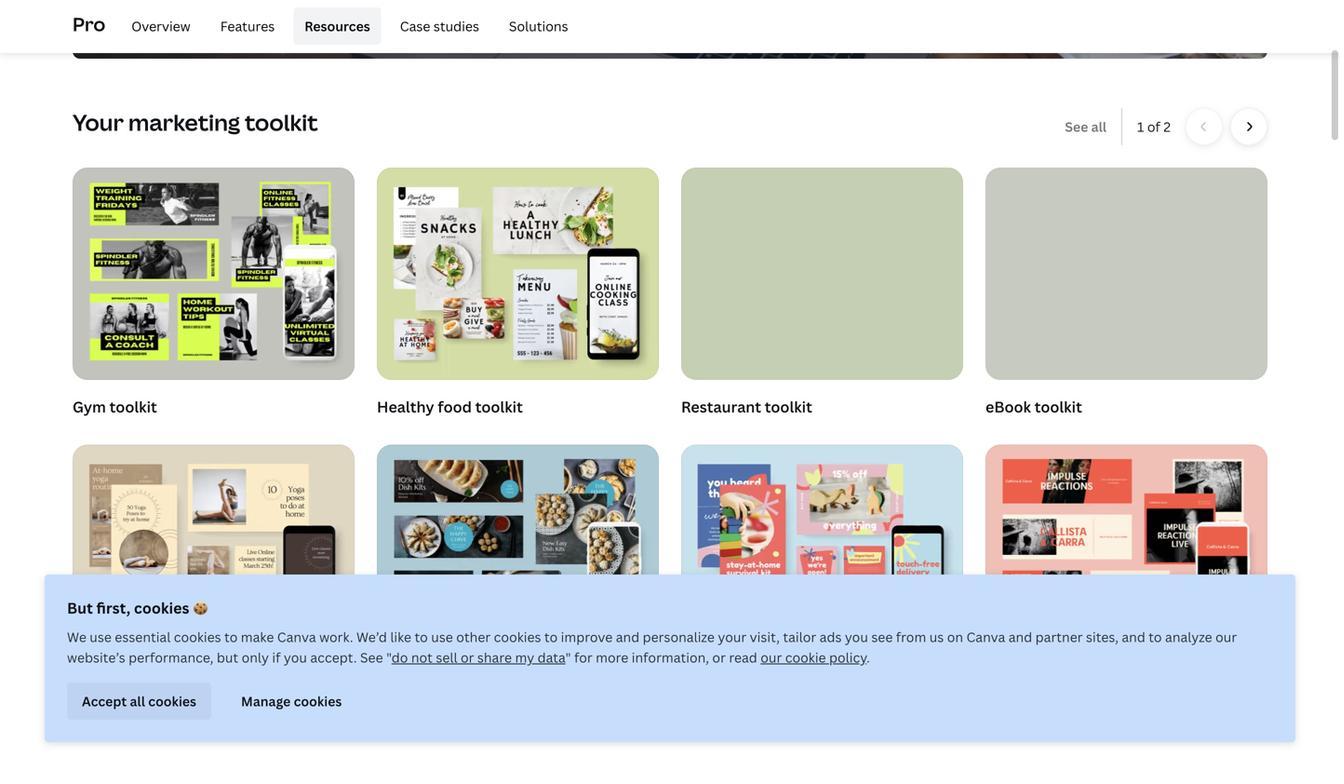 Task type: locate. For each thing, give the bounding box(es) containing it.
manage cookies button
[[226, 683, 357, 720]]

healthy food toolkit link
[[377, 168, 659, 422]]

gym toolkit link
[[73, 168, 355, 422]]

0 horizontal spatial use
[[90, 628, 112, 646]]

0 vertical spatial see
[[1066, 118, 1089, 135]]

accept
[[82, 692, 127, 710]]

1 horizontal spatial use
[[431, 628, 453, 646]]

our
[[1216, 628, 1238, 646], [761, 649, 782, 666]]

1 " from the left
[[386, 649, 392, 666]]

to left 'analyze'
[[1149, 628, 1163, 646]]

use up website's
[[90, 628, 112, 646]]

resources
[[305, 17, 370, 35]]

on
[[948, 628, 964, 646]]

see left '1'
[[1066, 118, 1089, 135]]

🍪
[[193, 598, 208, 618]]

cookies up my
[[494, 628, 541, 646]]

canva up if
[[277, 628, 316, 646]]

1 canva from the left
[[277, 628, 316, 646]]

to right like
[[415, 628, 428, 646]]

1 horizontal spatial our
[[1216, 628, 1238, 646]]

partner
[[1036, 628, 1083, 646]]

canva right the on
[[967, 628, 1006, 646]]

2 or from the left
[[713, 649, 726, 666]]

not
[[411, 649, 433, 666]]

from
[[897, 628, 927, 646]]

your
[[718, 628, 747, 646]]

cookies inside accept all cookies button
[[148, 692, 196, 710]]

cookies down accept. in the left bottom of the page
[[294, 692, 342, 710]]

1 vertical spatial see
[[360, 649, 383, 666]]

make
[[241, 628, 274, 646]]

data
[[538, 649, 566, 666]]

essential
[[115, 628, 171, 646]]

1 horizontal spatial canva
[[967, 628, 1006, 646]]

1 horizontal spatial or
[[713, 649, 726, 666]]

cookies down performance,
[[148, 692, 196, 710]]

toolkit for gym toolkit
[[110, 397, 157, 417]]

see all link
[[1066, 118, 1107, 135]]

work.
[[319, 628, 353, 646]]

0 horizontal spatial canva
[[277, 628, 316, 646]]

toolkit for restaurant toolkit
[[765, 397, 813, 417]]

ebook toolkit link
[[986, 168, 1268, 422]]

our right 'analyze'
[[1216, 628, 1238, 646]]

" down like
[[386, 649, 392, 666]]

canva
[[277, 628, 316, 646], [967, 628, 1006, 646]]

see inside we use essential cookies to make canva work. we'd like to use other cookies to improve and personalize your visit, tailor ads you see from us on canva and partner sites, and to analyze our website's performance, but only if you accept. see "
[[360, 649, 383, 666]]

you right if
[[284, 649, 307, 666]]

performance,
[[129, 649, 214, 666]]

0 vertical spatial our
[[1216, 628, 1238, 646]]

and up do not sell or share my data " for more information, or read our cookie policy .
[[616, 628, 640, 646]]

your
[[73, 107, 124, 137]]

0 horizontal spatial see
[[360, 649, 383, 666]]

sell
[[436, 649, 458, 666]]

all
[[1092, 118, 1107, 135], [130, 692, 145, 710]]

manage
[[241, 692, 291, 710]]

0 horizontal spatial our
[[761, 649, 782, 666]]

1 vertical spatial our
[[761, 649, 782, 666]]

1 horizontal spatial all
[[1092, 118, 1107, 135]]

2 horizontal spatial and
[[1122, 628, 1146, 646]]

all right 'accept'
[[130, 692, 145, 710]]

use up sell
[[431, 628, 453, 646]]

cookies
[[134, 598, 189, 618], [174, 628, 221, 646], [494, 628, 541, 646], [148, 692, 196, 710], [294, 692, 342, 710]]

healthy
[[377, 397, 435, 417]]

1 horizontal spatial and
[[1009, 628, 1033, 646]]

"
[[386, 649, 392, 666], [566, 649, 571, 666]]

we'd
[[357, 628, 387, 646]]

accept all cookies
[[82, 692, 196, 710]]

policy
[[830, 649, 867, 666]]

to
[[224, 628, 238, 646], [415, 628, 428, 646], [545, 628, 558, 646], [1149, 628, 1163, 646]]

and
[[616, 628, 640, 646], [1009, 628, 1033, 646], [1122, 628, 1146, 646]]

toolkit
[[245, 107, 318, 137], [110, 397, 157, 417], [476, 397, 523, 417], [765, 397, 813, 417], [1035, 397, 1083, 417], [140, 674, 188, 694]]

to up data
[[545, 628, 558, 646]]

cookies down 🍪
[[174, 628, 221, 646]]

0 vertical spatial you
[[845, 628, 869, 646]]

do not sell or share my data " for more information, or read our cookie policy .
[[392, 649, 870, 666]]

see down we'd
[[360, 649, 383, 666]]

0 vertical spatial all
[[1092, 118, 1107, 135]]

our cookie policy link
[[761, 649, 867, 666]]

wellness toolkit
[[73, 674, 188, 694]]

you
[[845, 628, 869, 646], [284, 649, 307, 666]]

cookies up essential
[[134, 598, 189, 618]]

do
[[392, 649, 408, 666]]

2 use from the left
[[431, 628, 453, 646]]

1 vertical spatial all
[[130, 692, 145, 710]]

and right the sites,
[[1122, 628, 1146, 646]]

0 horizontal spatial "
[[386, 649, 392, 666]]

cookies inside manage cookies button
[[294, 692, 342, 710]]

see
[[1066, 118, 1089, 135], [360, 649, 383, 666]]

and left partner
[[1009, 628, 1033, 646]]

toolkit for wellness toolkit
[[140, 674, 188, 694]]

0 horizontal spatial and
[[616, 628, 640, 646]]

features
[[220, 17, 275, 35]]

see all
[[1066, 118, 1107, 135]]

but
[[217, 649, 238, 666]]

3 to from the left
[[545, 628, 558, 646]]

or left read
[[713, 649, 726, 666]]

only
[[242, 649, 269, 666]]

our down visit,
[[761, 649, 782, 666]]

0 horizontal spatial you
[[284, 649, 307, 666]]

first,
[[96, 598, 131, 618]]

see
[[872, 628, 893, 646]]

" left the for
[[566, 649, 571, 666]]

we use essential cookies to make canva work. we'd like to use other cookies to improve and personalize your visit, tailor ads you see from us on canva and partner sites, and to analyze our website's performance, but only if you accept. see "
[[67, 628, 1238, 666]]

menu bar
[[113, 7, 580, 45]]

you up policy
[[845, 628, 869, 646]]

0 horizontal spatial or
[[461, 649, 474, 666]]

or right sell
[[461, 649, 474, 666]]

but
[[67, 598, 93, 618]]

0 horizontal spatial all
[[130, 692, 145, 710]]

4 to from the left
[[1149, 628, 1163, 646]]

1 horizontal spatial "
[[566, 649, 571, 666]]

use
[[90, 628, 112, 646], [431, 628, 453, 646]]

1
[[1138, 118, 1145, 135]]

1 use from the left
[[90, 628, 112, 646]]

restaurant toolkit
[[682, 397, 813, 417]]

gym
[[73, 397, 106, 417]]

2 and from the left
[[1009, 628, 1033, 646]]

to up but
[[224, 628, 238, 646]]

restaurant toolkit link
[[682, 168, 964, 422]]

do not sell or share my data link
[[392, 649, 566, 666]]

all left '1'
[[1092, 118, 1107, 135]]

all inside button
[[130, 692, 145, 710]]



Task type: vqa. For each thing, say whether or not it's contained in the screenshot.
second and from the right
yes



Task type: describe. For each thing, give the bounding box(es) containing it.
1 of 2
[[1138, 118, 1171, 135]]

2 to from the left
[[415, 628, 428, 646]]

solutions
[[509, 17, 569, 35]]

share
[[478, 649, 512, 666]]

1 horizontal spatial see
[[1066, 118, 1089, 135]]

1 horizontal spatial you
[[845, 628, 869, 646]]

other
[[457, 628, 491, 646]]

1 to from the left
[[224, 628, 238, 646]]

marketing
[[128, 107, 240, 137]]

accept all cookies button
[[67, 683, 211, 720]]

manage cookies
[[241, 692, 342, 710]]

but first, cookies 🍪
[[67, 598, 208, 618]]

your marketing toolkit
[[73, 107, 318, 137]]

restaurant
[[682, 397, 762, 417]]

more
[[596, 649, 629, 666]]

ebook toolkit
[[986, 397, 1083, 417]]

overview
[[132, 17, 191, 35]]

analyze
[[1166, 628, 1213, 646]]

3 and from the left
[[1122, 628, 1146, 646]]

we
[[67, 628, 86, 646]]

wellness
[[73, 674, 137, 694]]

personalize
[[643, 628, 715, 646]]

2
[[1164, 118, 1171, 135]]

1 vertical spatial you
[[284, 649, 307, 666]]

my
[[515, 649, 535, 666]]

healthy food toolkit
[[377, 397, 523, 417]]

gym toolkit
[[73, 397, 157, 417]]

case
[[400, 17, 431, 35]]

all for accept
[[130, 692, 145, 710]]

information,
[[632, 649, 710, 666]]

if
[[272, 649, 281, 666]]

1 or from the left
[[461, 649, 474, 666]]

read
[[729, 649, 758, 666]]

case studies link
[[389, 7, 491, 45]]

accept.
[[310, 649, 357, 666]]

website's
[[67, 649, 125, 666]]

menu bar containing overview
[[113, 7, 580, 45]]

sites,
[[1087, 628, 1119, 646]]

of
[[1148, 118, 1161, 135]]

2 canva from the left
[[967, 628, 1006, 646]]

pro
[[73, 11, 105, 37]]

for
[[574, 649, 593, 666]]

resources link
[[294, 7, 382, 45]]

visit,
[[750, 628, 780, 646]]

.
[[867, 649, 870, 666]]

cookie
[[786, 649, 826, 666]]

overview link
[[120, 7, 202, 45]]

like
[[390, 628, 412, 646]]

us
[[930, 628, 944, 646]]

2 " from the left
[[566, 649, 571, 666]]

wellness toolkit link
[[73, 445, 355, 700]]

improve
[[561, 628, 613, 646]]

features link
[[209, 7, 286, 45]]

tailor
[[783, 628, 817, 646]]

case studies
[[400, 17, 479, 35]]

food
[[438, 397, 472, 417]]

studies
[[434, 17, 479, 35]]

solutions link
[[498, 7, 580, 45]]

ads
[[820, 628, 842, 646]]

our inside we use essential cookies to make canva work. we'd like to use other cookies to improve and personalize your visit, tailor ads you see from us on canva and partner sites, and to analyze our website's performance, but only if you accept. see "
[[1216, 628, 1238, 646]]

ebook
[[986, 397, 1032, 417]]

1 and from the left
[[616, 628, 640, 646]]

all for see
[[1092, 118, 1107, 135]]

" inside we use essential cookies to make canva work. we'd like to use other cookies to improve and personalize your visit, tailor ads you see from us on canva and partner sites, and to analyze our website's performance, but only if you accept. see "
[[386, 649, 392, 666]]

toolkit for ebook toolkit
[[1035, 397, 1083, 417]]



